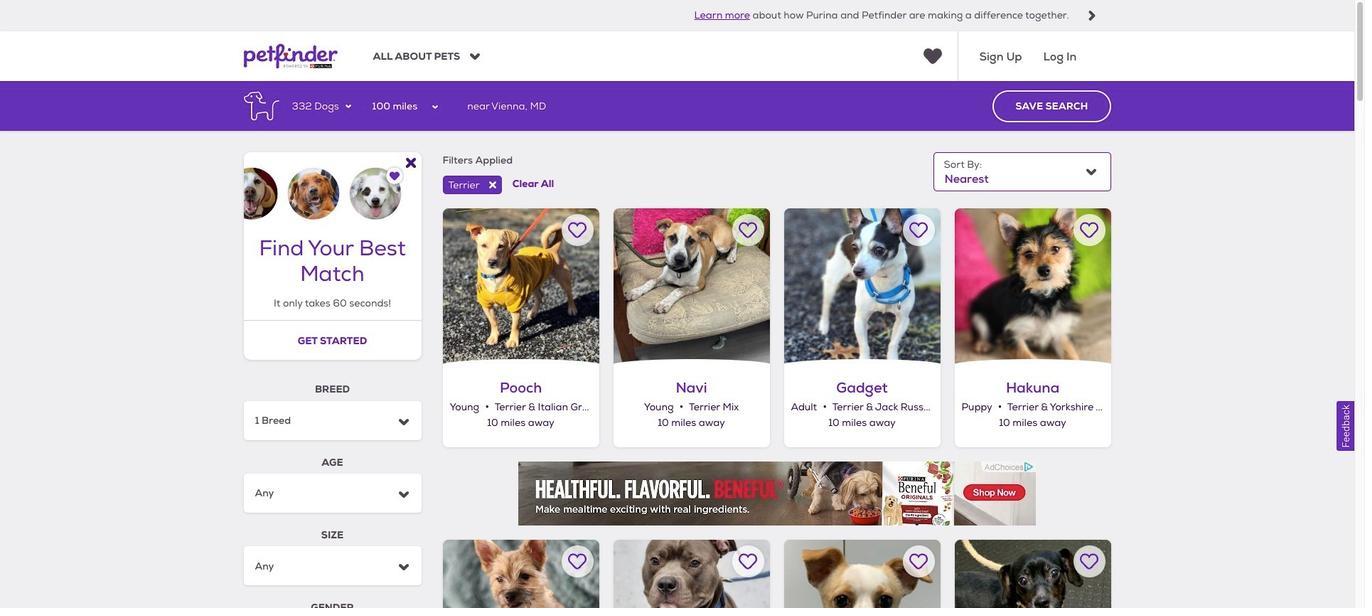 Task type: vqa. For each thing, say whether or not it's contained in the screenshot.
main content
yes



Task type: locate. For each thing, give the bounding box(es) containing it.
petfinder home image
[[244, 32, 338, 81]]

gadget, adoptable dog, adult male terrier & jack russell terrier mix, 10 miles away. image
[[784, 208, 941, 365]]

advertisement element
[[518, 461, 1036, 525]]

matata, adoptable dog, puppy male terrier & yorkshire terrier mix, 10 miles away. image
[[443, 540, 599, 608]]

potential dog matches image
[[244, 152, 421, 220]]

main content
[[0, 81, 1355, 608]]

hakuna, adoptable dog, puppy male terrier & yorkshire terrier mix, 10 miles away. image
[[955, 208, 1111, 365]]



Task type: describe. For each thing, give the bounding box(es) containing it.
alvie, adoptable dog, young male terrier mix, 20 miles away. image
[[955, 540, 1111, 608]]

ranger, adoptable dog, young male terrier, 10 miles away. image
[[613, 540, 770, 608]]

navi, adoptable dog, young male terrier mix, 10 miles away. image
[[613, 208, 770, 365]]

pooch, adoptable dog, young male terrier & italian greyhound mix, 10 miles away. image
[[443, 208, 599, 365]]

biggums, adoptable dog, young male chihuahua & terrier mix, 20 miles away. image
[[784, 540, 941, 608]]



